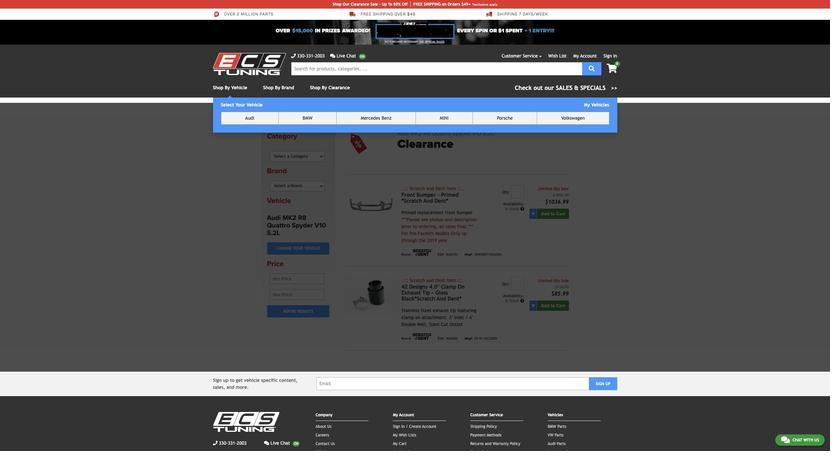 Task type: locate. For each thing, give the bounding box(es) containing it.
1 vertical spatial brand:
[[401, 337, 412, 341]]

1 vertical spatial ecs tuning image
[[213, 413, 279, 433]]

slant
[[429, 322, 440, 328]]

2 by from the left
[[275, 85, 280, 90]]

1 vertical spatial es#:
[[438, 337, 444, 341]]

entry!!!
[[533, 27, 554, 34]]

2 horizontal spatial -
[[437, 192, 439, 198]]

bmw parts link
[[548, 425, 566, 430]]

0 vertical spatial add
[[541, 211, 549, 217]]

2 stock from the top
[[509, 299, 519, 304]]

- right bumper
[[437, 192, 439, 198]]

shipping left 7
[[497, 12, 518, 17]]

1 mfg#: from the top
[[465, 253, 473, 257]]

add to cart down the $1036.99
[[541, 211, 565, 217]]

- right "tip"
[[432, 290, 434, 296]]

1 item from the top
[[447, 186, 456, 191]]

0 vertical spatial 331-
[[306, 53, 315, 59]]

1 add from the top
[[541, 211, 549, 217]]

scratch inside scratch and dent item front bumper - primed *scratch and dent*
[[410, 186, 425, 191]]

scratch inside scratch and dent item 42 designs 4.0" clamp on exhaust tip - gloss black*scratch and dent*
[[410, 278, 425, 284]]

1 vertical spatial 330-331-2003 link
[[213, 441, 247, 448]]

es#:
[[438, 253, 444, 257], [438, 337, 444, 341]]

by for vehicle
[[225, 85, 230, 90]]

330-331-2003 for phone icon
[[219, 441, 247, 447]]

2 dent from the top
[[435, 278, 445, 284]]

parts up vw parts
[[557, 425, 566, 430]]

1 vertical spatial on
[[415, 315, 420, 321]]

my down my wish lists link
[[393, 442, 398, 447]]

comments image inside chat with us link
[[781, 437, 790, 445]]

wish up my cart link
[[399, 434, 407, 438]]

dent inside scratch and dent item 42 designs 4.0" clamp on exhaust tip - gloss black*scratch and dent*
[[435, 278, 445, 284]]

item inside scratch and dent item 42 designs 4.0" clamp on exhaust tip - gloss black*scratch and dent*
[[447, 278, 456, 284]]

the
[[419, 238, 426, 243]]

0 horizontal spatial shipping
[[470, 425, 485, 430]]

1 horizontal spatial chat
[[346, 53, 356, 59]]

over 2 million parts
[[224, 12, 273, 17]]

0 horizontal spatial wish
[[399, 434, 407, 438]]

shop our clearance sale - up to 80% off
[[333, 2, 408, 7]]

1 dent from the top
[[435, 186, 445, 191]]

2003 for 330-331-2003 link for live chat link corresponding to phone image
[[315, 53, 325, 59]]

in up "0"
[[613, 53, 617, 59]]

chat with us link
[[775, 435, 825, 447]]

330- right phone icon
[[219, 441, 228, 447]]

&
[[574, 84, 578, 91]]

2 vertical spatial account
[[422, 425, 436, 430]]

add right add to wish list image
[[541, 303, 549, 309]]

0 vertical spatial qty
[[553, 187, 560, 191]]

1 vertical spatial availability:
[[503, 294, 524, 299]]

my account up sign in / create account "link"
[[393, 413, 414, 418]]

payment methods link
[[470, 434, 502, 438]]

1 es#: from the top
[[438, 253, 444, 257]]

1 horizontal spatial 330-331-2003
[[297, 53, 325, 59]]

2 brand: from the top
[[401, 337, 412, 341]]

to
[[551, 211, 555, 217], [413, 224, 417, 230], [551, 303, 555, 309], [230, 378, 234, 384]]

sign inside button
[[596, 382, 604, 387]]

audi parts link down the shop by brand
[[267, 107, 288, 112]]

my account up search image
[[573, 53, 597, 59]]

es#: left the 4620103
[[438, 253, 444, 257]]

0 vertical spatial customer
[[502, 53, 521, 59]]

scratch up bumper
[[410, 186, 425, 191]]

sign in link
[[603, 53, 617, 59]]

brand: down 'double'
[[401, 337, 412, 341]]

cart for $85.99
[[556, 303, 565, 309]]

sale for front bumper - primed *scratch and dent*
[[561, 187, 569, 191]]

- inside scratch and dent item 42 designs 4.0" clamp on exhaust tip - gloss black*scratch and dent*
[[432, 290, 434, 296]]

up inside sign up button
[[605, 382, 610, 387]]

2 scratch & dent - corporate logo image from the top
[[413, 334, 431, 341]]

up for sign up to get vehicle specific content, sales, and more.
[[223, 378, 229, 384]]

add to cart button down the $1036.99
[[537, 209, 569, 219]]

scratch for designs
[[410, 278, 425, 284]]

0 vertical spatial item
[[447, 186, 456, 191]]

0 vertical spatial wish
[[548, 53, 558, 59]]

contact
[[316, 442, 329, 447]]

0 horizontal spatial 330-331-2003 link
[[213, 441, 247, 448]]

and inside scratch and dent item front bumper - primed *scratch and dent*
[[426, 186, 434, 191]]

rules
[[437, 40, 444, 43]]

1 horizontal spatial /
[[465, 315, 468, 321]]

add to wish list image
[[532, 212, 535, 216]]

question circle image
[[520, 299, 524, 303]]

cart for $1036.99
[[556, 211, 565, 217]]

cart down the $1036.99
[[556, 211, 565, 217]]

sign in
[[603, 53, 617, 59]]

stainless
[[401, 308, 419, 314]]

free shipping over $49
[[361, 12, 416, 17]]

bmw up vw
[[548, 425, 556, 430]]

dent inside scratch and dent item front bumper - primed *scratch and dent*
[[435, 186, 445, 191]]

2003 left comments image
[[315, 53, 325, 59]]

- left up
[[379, 2, 381, 7]]

my for my account link
[[573, 53, 579, 59]]

limited up the $1036.99
[[538, 187, 552, 191]]

sales & specials
[[556, 84, 606, 91]]

shipping for shipping policy
[[470, 425, 485, 430]]

2 ecs tuning image from the top
[[213, 413, 279, 433]]

1 vertical spatial 2003
[[237, 441, 247, 447]]

wish left list
[[548, 53, 558, 59]]

1 vertical spatial 330-331-2003
[[219, 441, 247, 447]]

1 in stock from the top
[[505, 207, 520, 212]]

1 horizontal spatial 331-
[[306, 53, 315, 59]]

331-
[[306, 53, 315, 59], [228, 441, 237, 447]]

steel
[[421, 308, 431, 314]]

0 horizontal spatial -
[[379, 2, 381, 7]]

scratch & dent - corporate logo image
[[413, 250, 431, 256], [413, 334, 431, 341]]

with
[[803, 439, 813, 443]]

availability:
[[503, 202, 524, 207], [503, 294, 524, 299]]

sale up $110.00
[[561, 279, 569, 284]]

1 qty from the top
[[553, 187, 560, 191]]

ecs tuning 'spin to win' contest logo image
[[376, 23, 454, 39]]

/ left 4"
[[465, 315, 468, 321]]

us inside chat with us link
[[814, 439, 819, 443]]

dent up the 4.0"
[[435, 278, 445, 284]]

1 add to cart from the top
[[541, 211, 565, 217]]

bmw down the audi mk2 r8 quattro spyder v10 5.2l link
[[303, 116, 312, 121]]

comments image for chat
[[781, 437, 790, 445]]

330- for phone image
[[297, 53, 306, 59]]

1 vertical spatial live chat
[[271, 441, 290, 447]]

mfg#: for front bumper - primed *scratch and dent*
[[465, 253, 473, 257]]

stock
[[509, 207, 519, 212], [509, 299, 519, 304]]

to inside primed replacement front bumper ***please see photos and description prior to ordering, all sales final.*** for pre-facelift models only up through the 2019 year
[[413, 224, 417, 230]]

2 add from the top
[[541, 303, 549, 309]]

availability: for $1036.99
[[503, 202, 524, 207]]

wall,
[[417, 322, 428, 328]]

bmw
[[303, 116, 312, 121], [548, 425, 556, 430]]

mfg#: right the 4620103
[[465, 253, 473, 257]]

0 vertical spatial on
[[442, 2, 446, 7]]

audi parts link down vw parts link
[[548, 442, 566, 447]]

-
[[379, 2, 381, 7], [437, 192, 439, 198], [432, 290, 434, 296]]

over inside the over 2 million parts link
[[224, 12, 235, 17]]

2 availability: from the top
[[503, 294, 524, 299]]

0 vertical spatial bmw
[[303, 116, 312, 121]]

by
[[225, 85, 230, 90], [275, 85, 280, 90], [322, 85, 327, 90]]

comments image
[[781, 437, 790, 445], [264, 442, 269, 446]]

category
[[267, 132, 297, 141]]

dent
[[435, 186, 445, 191], [435, 278, 445, 284]]

up inside "sign up to get vehicle specific content, sales, and more."
[[223, 378, 229, 384]]

brand: down through
[[401, 253, 412, 257]]

2 qty from the top
[[553, 279, 560, 284]]

limited up $85.99
[[538, 279, 552, 284]]

and for scratch and dent item 42 designs 4.0" clamp on exhaust tip - gloss black*scratch and dent*
[[426, 278, 434, 284]]

1 vertical spatial dent
[[435, 278, 445, 284]]

0 vertical spatial vehicles
[[591, 102, 609, 108]]

0 horizontal spatial primed
[[401, 210, 416, 216]]

clearance inside audi mk2 r8 quattro spyder v10 5.2l clearance
[[397, 137, 453, 152]]

0 horizontal spatial bmw
[[303, 116, 312, 121]]

1 horizontal spatial bmw
[[548, 425, 556, 430]]

1 vertical spatial and
[[437, 296, 446, 302]]

vehicle for change your vehicle
[[304, 247, 320, 251]]

account right create
[[422, 425, 436, 430]]

on up wall,
[[415, 315, 420, 321]]

0 vertical spatial dent*
[[434, 198, 448, 204]]

chat
[[346, 53, 356, 59], [793, 439, 802, 443], [280, 441, 290, 447]]

and right sales,
[[226, 385, 234, 391]]

description
[[454, 217, 477, 223]]

parts right vw
[[555, 434, 563, 438]]

1
[[529, 27, 531, 34]]

v10 inside audi mk2 r8 quattro spyder v10 5.2l clearance
[[472, 130, 481, 137]]

0 vertical spatial brand:
[[401, 253, 412, 257]]

on right ping
[[442, 2, 446, 7]]

sale inside limited qty sale $110.00 $85.99
[[561, 279, 569, 284]]

us right with
[[814, 439, 819, 443]]

0 vertical spatial scratch
[[410, 186, 425, 191]]

service down 1
[[523, 53, 538, 59]]

my up my cart link
[[393, 434, 398, 438]]

0 horizontal spatial vehicles
[[548, 413, 563, 418]]

sale
[[370, 2, 378, 7], [561, 187, 569, 191], [561, 279, 569, 284]]

qty inside limited qty sale $110.00 $85.99
[[553, 279, 560, 284]]

free shipping over $49 link
[[349, 11, 416, 17]]

comments image inside live chat link
[[264, 442, 269, 446]]

scratch for bumper
[[410, 186, 425, 191]]

1 vertical spatial scratch
[[410, 278, 425, 284]]

1 horizontal spatial and
[[437, 296, 446, 302]]

scratch up designs
[[410, 278, 425, 284]]

facelift
[[418, 231, 434, 236]]

create
[[409, 425, 421, 430]]

clearance down mini
[[397, 137, 453, 152]]

r8
[[307, 107, 311, 112], [511, 109, 516, 115], [423, 130, 430, 137], [298, 214, 306, 222]]

0 vertical spatial qty:
[[502, 190, 510, 195]]

1 vertical spatial mfg#:
[[465, 337, 473, 341]]

0 horizontal spatial 330-
[[219, 441, 228, 447]]

1 horizontal spatial primed
[[441, 192, 459, 198]]

and down payment methods
[[485, 442, 491, 447]]

cart down my wish lists link
[[399, 442, 407, 447]]

3 by from the left
[[322, 85, 327, 90]]

bumper
[[417, 192, 436, 198]]

customer service up shipping policy
[[470, 413, 503, 418]]

live chat link for phone image
[[330, 53, 366, 60]]

us right contact
[[331, 442, 335, 447]]

vehicle
[[244, 378, 260, 384]]

2
[[237, 12, 239, 17]]

quattro up the change
[[267, 222, 290, 230]]

add right add to wish list icon at the right
[[541, 211, 549, 217]]

0 horizontal spatial /
[[406, 425, 408, 430]]

my down specials
[[584, 102, 590, 108]]

sign for sign in
[[603, 53, 612, 59]]

1 horizontal spatial comments image
[[781, 437, 790, 445]]

shipping 7 days/week
[[497, 12, 548, 17]]

1 vertical spatial 330-
[[219, 441, 228, 447]]

over for over 2 million parts
[[224, 12, 235, 17]]

add to cart for $85.99
[[541, 303, 565, 309]]

0 vertical spatial and
[[423, 198, 433, 204]]

0 vertical spatial live chat link
[[330, 53, 366, 60]]

1 horizontal spatial by
[[275, 85, 280, 90]]

scratch and dent item front bumper - primed *scratch and dent*
[[401, 186, 459, 204]]

shop for shop our clearance sale - up to 80% off
[[333, 2, 342, 7]]

us right about
[[327, 425, 331, 430]]

limited inside limited qty sale $110.00 $85.99
[[538, 279, 552, 284]]

sale up $1892.99
[[561, 187, 569, 191]]

/ left create
[[406, 425, 408, 430]]

item inside scratch and dent item front bumper - primed *scratch and dent*
[[447, 186, 456, 191]]

1 vertical spatial item
[[447, 278, 456, 284]]

0 horizontal spatial my account
[[393, 413, 414, 418]]

1 vertical spatial brand
[[267, 167, 287, 176]]

80%
[[393, 2, 401, 7]]

qty inside "limited qty sale $1892.99 $1036.99"
[[553, 187, 560, 191]]

1 horizontal spatial on
[[442, 2, 446, 7]]

question circle image
[[520, 207, 524, 211]]

brand:
[[401, 253, 412, 257], [401, 337, 412, 341]]

availability: up question circle image
[[503, 202, 524, 207]]

2003 right phone icon
[[237, 441, 247, 447]]

shipping up payment
[[470, 425, 485, 430]]

1 horizontal spatial customer
[[502, 53, 521, 59]]

ship
[[424, 2, 432, 7]]

and up exhaust
[[437, 296, 446, 302]]

330-331-2003 for phone image
[[297, 53, 325, 59]]

sign inside "sign up to get vehicle specific content, sales, and more."
[[213, 378, 222, 384]]

1 vertical spatial vehicles
[[548, 413, 563, 418]]

1 horizontal spatial live chat link
[[330, 53, 366, 60]]

to left the get
[[230, 378, 234, 384]]

quattro down mini
[[432, 130, 451, 137]]

and inside scratch and dent item 42 designs 4.0" clamp on exhaust tip - gloss black*scratch and dent*
[[437, 296, 446, 302]]

to down the $1036.99
[[551, 211, 555, 217]]

2 item from the top
[[447, 278, 456, 284]]

2 es#: from the top
[[438, 337, 444, 341]]

limited inside "limited qty sale $1892.99 $1036.99"
[[538, 187, 552, 191]]

by for clearance
[[322, 85, 327, 90]]

and up bumper
[[426, 186, 434, 191]]

service inside popup button
[[523, 53, 538, 59]]

item
[[447, 186, 456, 191], [447, 278, 456, 284]]

0 horizontal spatial over
[[224, 12, 235, 17]]

shop by clearance link
[[310, 85, 350, 90]]

benz
[[382, 116, 391, 121]]

None number field
[[511, 185, 524, 199], [511, 278, 524, 291], [511, 185, 524, 199], [511, 278, 524, 291]]

2 scratch from the top
[[410, 278, 425, 284]]

sales & specials link
[[515, 83, 617, 92]]

vehicle for select your vehicle
[[247, 102, 262, 108]]

2003 for 330-331-2003 link corresponding to live chat link for phone icon
[[237, 441, 247, 447]]

add
[[541, 211, 549, 217], [541, 303, 549, 309]]

and
[[423, 198, 433, 204], [437, 296, 446, 302]]

0 vertical spatial service
[[523, 53, 538, 59]]

sign for sign in / create account
[[393, 425, 400, 430]]

availability: for $85.99
[[503, 294, 524, 299]]

sales,
[[213, 385, 225, 391]]

1 vertical spatial 331-
[[228, 441, 237, 447]]

item up front bumper - primed *scratch and dent* link
[[447, 186, 456, 191]]

sale inside "limited qty sale $1892.99 $1036.99"
[[561, 187, 569, 191]]

0 horizontal spatial live chat link
[[264, 441, 300, 448]]

my right list
[[573, 53, 579, 59]]

0 horizontal spatial live
[[271, 441, 279, 447]]

over left 2
[[224, 12, 235, 17]]

up
[[462, 231, 467, 236], [223, 378, 229, 384], [605, 382, 610, 387]]

1 vertical spatial service
[[489, 413, 503, 418]]

sign for sign up
[[596, 382, 604, 387]]

330- right phone image
[[297, 53, 306, 59]]

scratch
[[410, 186, 425, 191], [410, 278, 425, 284]]

1 horizontal spatial policy
[[510, 442, 520, 447]]

to inside "sign up to get vehicle specific content, sales, and more."
[[230, 378, 234, 384]]

live for live chat link for phone icon
[[271, 441, 279, 447]]

over $15,000 in prizes
[[276, 27, 340, 34]]

1 scratch from the top
[[410, 186, 425, 191]]

cart down $85.99
[[556, 303, 565, 309]]

purchase
[[390, 40, 403, 43]]

1 scratch & dent - corporate logo image from the top
[[413, 250, 431, 256]]

our
[[343, 2, 350, 7]]

vw parts
[[548, 434, 563, 438]]

customer service inside popup button
[[502, 53, 538, 59]]

customer service down spent
[[502, 53, 538, 59]]

apply
[[489, 2, 497, 6]]

add to wish list image
[[532, 305, 535, 308]]

1 limited from the top
[[538, 187, 552, 191]]

price
[[267, 260, 284, 269]]

0 vertical spatial audi parts link
[[267, 107, 288, 112]]

*exclusions apply link
[[472, 2, 497, 7]]

1 qty: from the top
[[502, 190, 510, 195]]

quattro down shop by clearance at top
[[312, 107, 326, 112]]

1 vertical spatial dent*
[[448, 296, 462, 302]]

service up shipping policy
[[489, 413, 503, 418]]

dent up front bumper - primed *scratch and dent* link
[[435, 186, 445, 191]]

availability: up question circle icon
[[503, 294, 524, 299]]

1 vertical spatial live chat link
[[264, 441, 300, 448]]

live chat link
[[330, 53, 366, 60], [264, 441, 300, 448]]

0 vertical spatial stock
[[509, 207, 519, 212]]

brand: for 42 designs 4.0" clamp on exhaust tip - gloss black*scratch and dent*
[[401, 337, 412, 341]]

1 horizontal spatial service
[[523, 53, 538, 59]]

bumper
[[457, 210, 473, 216]]

dent* up tip
[[448, 296, 462, 302]]

primed inside primed replacement front bumper ***please see photos and description prior to ordering, all sales final.*** for pre-facelift models only up through the 2019 year
[[401, 210, 416, 216]]

0 horizontal spatial customer
[[470, 413, 488, 418]]

2 add to cart button from the top
[[537, 301, 569, 311]]

1 by from the left
[[225, 85, 230, 90]]

primed inside scratch and dent item front bumper - primed *scratch and dent*
[[441, 192, 459, 198]]

1 horizontal spatial audi parts link
[[548, 442, 566, 447]]

0 vertical spatial cart
[[556, 211, 565, 217]]

vw
[[548, 434, 553, 438]]

cart
[[556, 211, 565, 217], [556, 303, 565, 309], [399, 442, 407, 447]]

customer
[[502, 53, 521, 59], [470, 413, 488, 418]]

sign
[[603, 53, 612, 59], [213, 378, 222, 384], [596, 382, 604, 387], [393, 425, 400, 430]]

1 horizontal spatial over
[[276, 27, 290, 34]]

2 add to cart from the top
[[541, 303, 565, 309]]

add to cart button for $1036.99
[[537, 209, 569, 219]]

2 mfg#: from the top
[[465, 337, 473, 341]]

es#: for tip
[[438, 337, 444, 341]]

0 vertical spatial ecs tuning image
[[213, 53, 286, 75]]

add to cart button for $85.99
[[537, 301, 569, 311]]

/ inside stainless steel exhaust tip featuring clamp on attachment. 3" inlet / 4" double wall, slant cut outlet
[[465, 315, 468, 321]]

and inside scratch and dent item 42 designs 4.0" clamp on exhaust tip - gloss black*scratch and dent*
[[426, 278, 434, 284]]

sign up button
[[589, 378, 617, 391]]

1 horizontal spatial account
[[422, 425, 436, 430]]

0 horizontal spatial 331-
[[228, 441, 237, 447]]

phone image
[[291, 54, 296, 58]]

1 vertical spatial account
[[399, 413, 414, 418]]

1 vertical spatial sale
[[561, 187, 569, 191]]

0 horizontal spatial on
[[415, 315, 420, 321]]

0 horizontal spatial and
[[423, 198, 433, 204]]

2 horizontal spatial up
[[605, 382, 610, 387]]

r8 inside audi mk2 r8 quattro spyder v10 5.2l clearance
[[423, 130, 430, 137]]

scratch & dent - corporate logo image down the
[[413, 250, 431, 256]]

shop for shop by vehicle
[[213, 85, 223, 90]]

vehicles up bmw parts link
[[548, 413, 563, 418]]

1 stock from the top
[[509, 207, 519, 212]]

sale left up
[[370, 2, 378, 7]]

0 horizontal spatial live chat
[[271, 441, 290, 447]]

audi parts link
[[267, 107, 288, 112], [548, 442, 566, 447]]

1 availability: from the top
[[503, 202, 524, 207]]

1 vertical spatial add
[[541, 303, 549, 309]]

0 vertical spatial 330-331-2003 link
[[291, 53, 325, 60]]

company
[[316, 413, 333, 418]]

1 horizontal spatial 330-331-2003 link
[[291, 53, 325, 60]]

0 horizontal spatial by
[[225, 85, 230, 90]]

0 vertical spatial /
[[465, 315, 468, 321]]

330-331-2003 right phone image
[[297, 53, 325, 59]]

primed up front
[[441, 192, 459, 198]]

primed up ***please
[[401, 210, 416, 216]]

featuring
[[457, 308, 476, 314]]

1 vertical spatial -
[[437, 192, 439, 198]]

returns and warranty policy
[[470, 442, 520, 447]]

item up the clamp
[[447, 278, 456, 284]]

0 vertical spatial 2003
[[315, 53, 325, 59]]

Min Price number field
[[270, 274, 324, 285]]

over for over $15,000 in prizes
[[276, 27, 290, 34]]

on
[[442, 2, 446, 7], [415, 315, 420, 321]]

0 horizontal spatial up
[[223, 378, 229, 384]]

and up the replacement
[[423, 198, 433, 204]]

0 horizontal spatial 330-331-2003
[[219, 441, 247, 447]]

replacement
[[417, 210, 444, 216]]

change
[[277, 247, 292, 251]]

91-
[[479, 337, 484, 341]]

1 add to cart button from the top
[[537, 209, 569, 219]]

refine
[[283, 310, 296, 314]]

qty for $1036.99
[[553, 187, 560, 191]]

1 vertical spatial my account
[[393, 413, 414, 418]]

1 horizontal spatial 330-
[[297, 53, 306, 59]]

and down front
[[445, 217, 452, 223]]

331- right phone icon
[[228, 441, 237, 447]]

1 brand: from the top
[[401, 253, 412, 257]]

mfg#: left ex-
[[465, 337, 473, 341]]

customer inside popup button
[[502, 53, 521, 59]]

account up sign in / create account "link"
[[399, 413, 414, 418]]

dent for primed
[[435, 186, 445, 191]]

1 vertical spatial primed
[[401, 210, 416, 216]]

qty up $110.00
[[553, 279, 560, 284]]

about
[[316, 425, 326, 430]]

2 limited from the top
[[538, 279, 552, 284]]

330-331-2003 right phone icon
[[219, 441, 247, 447]]

brand
[[282, 85, 294, 90], [267, 167, 287, 176]]

dent* up front
[[434, 198, 448, 204]]

0 vertical spatial 330-
[[297, 53, 306, 59]]

limited qty sale $1892.99 $1036.99
[[538, 187, 569, 205]]

stock for $1036.99
[[509, 207, 519, 212]]

attachment.
[[422, 315, 448, 321]]

parts down the shop by brand
[[276, 107, 285, 112]]

to down $85.99
[[551, 303, 555, 309]]

0 vertical spatial 330-331-2003
[[297, 53, 325, 59]]

ecs tuning image
[[213, 53, 286, 75], [213, 413, 279, 433]]

shop
[[333, 2, 342, 7], [213, 85, 223, 90], [263, 85, 274, 90], [310, 85, 320, 90]]

to up "pre-"
[[413, 224, 417, 230]]

2 in stock from the top
[[505, 299, 520, 304]]

payment methods
[[470, 434, 502, 438]]

account up search image
[[580, 53, 597, 59]]

1 vertical spatial shipping
[[470, 425, 485, 430]]

2 qty: from the top
[[502, 282, 510, 287]]

1 vertical spatial audi parts
[[548, 442, 566, 447]]



Task type: describe. For each thing, give the bounding box(es) containing it.
brand: for front bumper - primed *scratch and dent*
[[401, 253, 412, 257]]

lists
[[408, 434, 416, 438]]

tip
[[450, 308, 456, 314]]

es#4620103 - sd4s0807103agru - front bumper - primed *scratch and dent* - primed replacement front bumper - scratch & dent - audi image
[[346, 185, 396, 223]]

my for my vehicles link
[[584, 102, 590, 108]]

2 horizontal spatial chat
[[793, 439, 802, 443]]

dent* inside scratch and dent item 42 designs 4.0" clamp on exhaust tip - gloss black*scratch and dent*
[[448, 296, 462, 302]]

audi mk2 r8 quattro spyder v10 5.2l up porsche
[[490, 109, 567, 115]]

qty: for $1036.99
[[502, 190, 510, 195]]

.
[[444, 40, 445, 43]]

front
[[401, 192, 415, 198]]

scratch & dent - corporate logo image for and
[[413, 250, 431, 256]]

wish list link
[[548, 53, 567, 59]]

clearance up free
[[351, 2, 369, 7]]

1 horizontal spatial vehicles
[[591, 102, 609, 108]]

no
[[385, 40, 389, 43]]

330- for phone icon
[[219, 441, 228, 447]]

=
[[525, 27, 527, 34]]

bmw for bmw
[[303, 116, 312, 121]]

mercedes benz
[[361, 116, 391, 121]]

scratch and dent item 42 designs 4.0" clamp on exhaust tip - gloss black*scratch and dent*
[[401, 278, 465, 302]]

1 vertical spatial customer service
[[470, 413, 503, 418]]

4620103
[[446, 253, 458, 257]]

audi mk2 r8 quattro spyder v10 5.2l link
[[289, 107, 359, 112]]

add for $1036.99
[[541, 211, 549, 217]]

about us
[[316, 425, 331, 430]]

330-331-2003 link for live chat link for phone icon
[[213, 441, 247, 448]]

methods
[[487, 434, 502, 438]]

0 vertical spatial brand
[[282, 85, 294, 90]]

live for live chat link corresponding to phone image
[[337, 53, 345, 59]]

shipping policy link
[[470, 425, 497, 430]]

by for brand
[[275, 85, 280, 90]]

search image
[[589, 65, 595, 71]]

chat for live chat link for phone icon
[[280, 441, 290, 447]]

all
[[439, 224, 444, 230]]

Search text field
[[291, 62, 582, 76]]

5.2l inside audi mk2 r8 quattro spyder v10 5.2l clearance
[[483, 130, 494, 137]]

0 vertical spatial sale
[[370, 2, 378, 7]]

comments image for live
[[264, 442, 269, 446]]

quattro inside audi mk2 r8 quattro spyder v10 5.2l clearance
[[432, 130, 451, 137]]

clearance up 'mercedes'
[[360, 107, 378, 112]]

1 vertical spatial /
[[406, 425, 408, 430]]

chat for live chat link corresponding to phone image
[[346, 53, 356, 59]]

es#4666826 - ex-91-62cgbsd - 42 designs 4.0" clamp on exhaust tip - gloss black*scratch and dent* - stainless steel exhaust tip featuring clamp on attachment. 3" inlet / 4" double wall, slant cut outlet - scratch & dent - audi bmw volkswagen image
[[346, 278, 396, 315]]

and for returns and warranty policy
[[485, 442, 491, 447]]

shopping cart image
[[607, 64, 617, 73]]

ping
[[432, 2, 441, 7]]

get
[[236, 378, 243, 384]]

331- for phone icon
[[228, 441, 237, 447]]

my up my wish lists
[[393, 413, 398, 418]]

- inside the shop our clearance sale - up to 80% off link
[[379, 2, 381, 7]]

warranty
[[493, 442, 509, 447]]

4666826
[[446, 337, 458, 341]]

item for clamp
[[447, 278, 456, 284]]

limited for $85.99
[[538, 279, 552, 284]]

es#: for dent*
[[438, 253, 444, 257]]

sign in / create account
[[393, 425, 436, 430]]

up inside primed replacement front bumper ***please see photos and description prior to ordering, all sales final.*** for pre-facelift models only up through the 2019 year
[[462, 231, 467, 236]]

live chat for live chat link corresponding to phone image
[[337, 53, 356, 59]]

mfg#: ex-91-62cgbsd
[[465, 337, 497, 341]]

see
[[421, 217, 428, 223]]

clearance up the audi mk2 r8 quattro spyder v10 5.2l link
[[328, 85, 350, 90]]

add to cart for $1036.99
[[541, 211, 565, 217]]

in
[[315, 27, 320, 34]]

and inside primed replacement front bumper ***please see photos and description prior to ordering, all sales final.*** for pre-facelift models only up through the 2019 year
[[445, 217, 452, 223]]

Email email field
[[316, 378, 589, 391]]

ordering,
[[419, 224, 438, 230]]

days/week
[[523, 12, 548, 17]]

specials
[[580, 84, 606, 91]]

up for sign up
[[605, 382, 610, 387]]

on inside stainless steel exhaust tip featuring clamp on attachment. 3" inlet / 4" double wall, slant cut outlet
[[415, 315, 420, 321]]

outlet
[[449, 322, 463, 328]]

in stock for $1036.99
[[505, 207, 520, 212]]

and inside scratch and dent item front bumper - primed *scratch and dent*
[[423, 198, 433, 204]]

shipping for shipping 7 days/week
[[497, 12, 518, 17]]

exhaust
[[401, 290, 421, 296]]

free ship ping on orders $49+ *exclusions apply
[[413, 2, 497, 7]]

customer service button
[[502, 53, 542, 60]]

1 horizontal spatial wish
[[548, 53, 558, 59]]

qty: for $85.99
[[502, 282, 510, 287]]

every
[[457, 27, 474, 34]]

stock for $85.99
[[509, 299, 519, 304]]

shop for shop by clearance
[[310, 85, 320, 90]]

every spin or $1 spent = 1 entry!!!
[[457, 27, 554, 34]]

clamp
[[441, 284, 456, 290]]

es#: 4666826
[[438, 337, 458, 341]]

42
[[401, 284, 408, 290]]

in left question circle image
[[505, 207, 508, 212]]

330-331-2003 link for live chat link corresponding to phone image
[[291, 53, 325, 60]]

dent* inside scratch and dent item front bumper - primed *scratch and dent*
[[434, 198, 448, 204]]

qty for $85.99
[[553, 279, 560, 284]]

ex-
[[474, 337, 479, 341]]

payment
[[470, 434, 486, 438]]

phone image
[[213, 442, 218, 446]]

$15,000
[[292, 27, 313, 34]]

up
[[382, 2, 387, 7]]

change your vehicle
[[277, 247, 320, 251]]

and inside "sign up to get vehicle specific content, sales, and more."
[[226, 385, 234, 391]]

- inside scratch and dent item front bumper - primed *scratch and dent*
[[437, 192, 439, 198]]

free
[[413, 2, 423, 7]]

add for $85.99
[[541, 303, 549, 309]]

0 horizontal spatial account
[[399, 413, 414, 418]]

$85.99
[[551, 291, 569, 297]]

Max Price number field
[[270, 290, 324, 301]]

live chat for live chat link for phone icon
[[271, 441, 290, 447]]

comments image
[[330, 54, 335, 58]]

sale for 42 designs 4.0" clamp on exhaust tip - gloss black*scratch and dent*
[[561, 279, 569, 284]]

and for scratch and dent item front bumper - primed *scratch and dent*
[[426, 186, 434, 191]]

1 horizontal spatial my account
[[573, 53, 597, 59]]

volkswagen
[[561, 116, 585, 121]]

bmw for bmw parts
[[548, 425, 556, 430]]

1 vertical spatial policy
[[510, 442, 520, 447]]

*exclusions
[[472, 2, 488, 6]]

in up my wish lists
[[401, 425, 405, 430]]

audi mk2 r8 quattro spyder v10 5.2l up your
[[267, 214, 326, 238]]

in stock for $85.99
[[505, 299, 520, 304]]

clamp
[[401, 315, 414, 321]]

spyder inside audi mk2 r8 quattro spyder v10 5.2l clearance
[[452, 130, 471, 137]]

us for contact us
[[331, 442, 335, 447]]

0 horizontal spatial audi parts link
[[267, 107, 288, 112]]

tip
[[422, 290, 430, 296]]

1 vertical spatial wish
[[399, 434, 407, 438]]

off
[[402, 2, 408, 7]]

item for primed
[[447, 186, 456, 191]]

more.
[[236, 385, 249, 391]]

my for my wish lists link
[[393, 434, 398, 438]]

vw parts link
[[548, 434, 563, 438]]

mini
[[440, 116, 449, 121]]

on
[[458, 284, 465, 290]]

parts down vw parts link
[[557, 442, 566, 447]]

stainless steel exhaust tip featuring clamp on attachment. 3" inlet / 4" double wall, slant cut outlet
[[401, 308, 476, 328]]

3"
[[449, 315, 453, 321]]

mfg#: for 42 designs 4.0" clamp on exhaust tip - gloss black*scratch and dent*
[[465, 337, 473, 341]]

vehicle for shop by vehicle
[[231, 85, 247, 90]]

over 2 million parts link
[[213, 11, 273, 17]]

careers
[[316, 434, 329, 438]]

2 horizontal spatial account
[[580, 53, 597, 59]]

0
[[616, 62, 618, 66]]

sd4s0807103agru
[[474, 253, 502, 257]]

shop by brand
[[263, 85, 294, 90]]

sign up
[[596, 382, 610, 387]]

contact us
[[316, 442, 335, 447]]

0 vertical spatial audi parts
[[267, 107, 285, 112]]

exhaust
[[433, 308, 449, 314]]

1 ecs tuning image from the top
[[213, 53, 286, 75]]

shop our clearance sale - up to 80% off link
[[333, 1, 411, 7]]

photos
[[430, 217, 443, 223]]

shop by vehicle link
[[213, 85, 247, 90]]

to
[[388, 2, 392, 7]]

contact us link
[[316, 442, 335, 447]]

sign for sign up to get vehicle specific content, sales, and more.
[[213, 378, 222, 384]]

0 vertical spatial policy
[[486, 425, 497, 430]]

scratch & dent - corporate logo image for exhaust
[[413, 334, 431, 341]]

change your vehicle link
[[267, 243, 330, 255]]

2 vertical spatial cart
[[399, 442, 407, 447]]

my for my cart link
[[393, 442, 398, 447]]

only
[[451, 231, 460, 236]]

$1
[[498, 27, 504, 34]]

orders
[[448, 2, 460, 7]]

front
[[445, 210, 455, 216]]

us for about us
[[327, 425, 331, 430]]

content,
[[279, 378, 298, 384]]

shop for shop by brand
[[263, 85, 274, 90]]

over
[[395, 12, 406, 17]]

dent for clamp
[[435, 278, 445, 284]]

wish list
[[548, 53, 567, 59]]

331- for phone image
[[306, 53, 315, 59]]

front bumper - primed *scratch and dent* link
[[401, 192, 459, 204]]

for
[[401, 231, 408, 236]]

42 designs 4.0" clamp on exhaust tip - gloss black*scratch and dent* link
[[401, 284, 465, 302]]

primed replacement front bumper ***please see photos and description prior to ordering, all sales final.*** for pre-facelift models only up through the 2019 year
[[401, 210, 477, 243]]

limited for $1036.99
[[538, 187, 552, 191]]

your
[[293, 247, 303, 251]]

quattro left clear
[[517, 109, 532, 115]]

audi mk2 r8 quattro spyder v10 5.2l down shop by clearance at top
[[289, 107, 356, 112]]

bmw parts
[[548, 425, 566, 430]]

0 link
[[601, 61, 620, 74]]

in left question circle icon
[[505, 299, 508, 304]]

audi inside audi mk2 r8 quattro spyder v10 5.2l clearance
[[397, 130, 409, 137]]

my vehicles
[[584, 102, 609, 108]]

mk2 inside audi mk2 r8 quattro spyder v10 5.2l clearance
[[410, 130, 422, 137]]

live chat link for phone icon
[[264, 441, 300, 448]]

$110.00
[[555, 285, 569, 290]]



Task type: vqa. For each thing, say whether or not it's contained in the screenshot.
Item
yes



